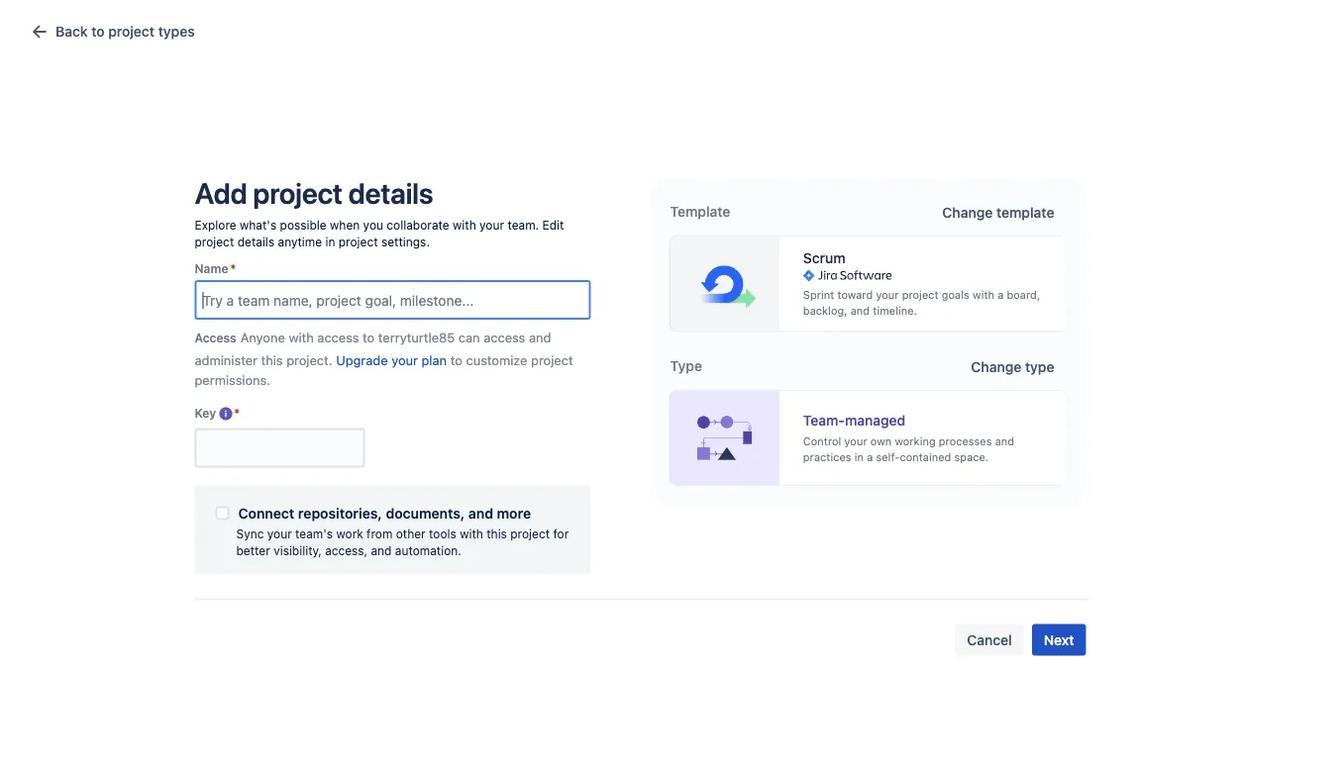 Task type: locate. For each thing, give the bounding box(es) containing it.
and left the more
[[468, 505, 493, 521]]

0 vertical spatial this
[[261, 353, 283, 368]]

a inside sprint toward your project goals with a board, backlog, and timeline.
[[998, 289, 1004, 302]]

project up timeline. on the right top of page
[[902, 289, 939, 302]]

0 vertical spatial in
[[325, 235, 335, 249]]

connect repositories, documents, and more sync your team's work from other tools with this project for better visibility, access, and automation.
[[236, 505, 569, 558]]

name *
[[195, 262, 236, 276]]

details up you
[[348, 176, 433, 209]]

tools
[[429, 527, 456, 541]]

your
[[479, 218, 504, 232], [876, 289, 899, 302], [391, 353, 418, 368], [844, 436, 867, 448], [267, 527, 292, 541]]

project inside button
[[108, 23, 155, 40]]

upgrade
[[336, 353, 388, 368]]

and down team-managed software
[[529, 331, 551, 345]]

details
[[348, 176, 433, 209], [237, 235, 275, 249]]

in
[[325, 235, 335, 249], [855, 451, 864, 464]]

sync
[[236, 527, 264, 541]]

0 horizontal spatial key
[[195, 407, 216, 421]]

Search field
[[968, 12, 1166, 44]]

name
[[195, 262, 228, 276]]

back
[[55, 23, 88, 40]]

Try a team name, project goal, milestone... field
[[197, 282, 589, 318]]

1 vertical spatial type
[[670, 357, 702, 374]]

sample
[[202, 240, 248, 256]]

banner
[[0, 0, 1344, 55]]

managed down team-managed business
[[555, 288, 614, 305]]

1 vertical spatial team-
[[514, 288, 555, 305]]

change inside button
[[942, 204, 993, 220]]

this down anyone
[[261, 353, 283, 368]]

this down the more
[[487, 527, 507, 541]]

access
[[317, 331, 359, 345], [484, 331, 525, 345]]

with right goals
[[973, 289, 994, 302]]

to customize project permissions.
[[195, 353, 573, 387]]

repositories,
[[298, 505, 382, 521]]

1 horizontal spatial a
[[998, 289, 1004, 302]]

project
[[108, 23, 155, 40], [253, 176, 342, 209], [195, 235, 234, 249], [339, 235, 378, 249], [902, 289, 939, 302], [531, 353, 573, 368], [510, 527, 550, 541]]

go
[[115, 240, 134, 256]]

and right "processes"
[[995, 436, 1014, 448]]

add project details explore what's possible when you collaborate with your team. edit project details anytime in project settings.
[[195, 176, 564, 249]]

0 vertical spatial details
[[348, 176, 433, 209]]

change left type
[[971, 358, 1022, 375]]

1 horizontal spatial this
[[487, 527, 507, 541]]

your left own
[[844, 436, 867, 448]]

1 vertical spatial change
[[971, 358, 1022, 375]]

possible
[[280, 218, 327, 232]]

a left board,
[[998, 289, 1004, 302]]

and inside anyone with access to terryturtle85 can access and administer this project.
[[529, 331, 551, 345]]

with
[[453, 218, 476, 232], [973, 289, 994, 302], [289, 331, 314, 345], [460, 527, 483, 541]]

your inside team-managed control your own working processes and practices in a self-contained space.
[[844, 436, 867, 448]]

1 horizontal spatial access
[[484, 331, 525, 345]]

kan
[[362, 288, 390, 305]]

key up you
[[362, 200, 386, 216]]

to
[[91, 23, 105, 40], [137, 240, 150, 256], [363, 331, 375, 345], [450, 353, 462, 368]]

to right back
[[91, 23, 105, 40]]

your down terryturtle85
[[391, 353, 418, 368]]

project down when
[[339, 235, 378, 249]]

1 horizontal spatial key
[[362, 200, 386, 216]]

0 horizontal spatial this
[[261, 353, 283, 368]]

* right name
[[230, 262, 236, 276]]

types
[[158, 23, 195, 40]]

team-
[[514, 241, 555, 258], [514, 288, 555, 305], [803, 412, 845, 429]]

to inside button
[[91, 23, 105, 40]]

a
[[998, 289, 1004, 302], [867, 451, 873, 464]]

details down what's
[[237, 235, 275, 249]]

*
[[230, 262, 236, 276], [234, 407, 240, 421]]

in down when
[[325, 235, 335, 249]]

0 vertical spatial key
[[362, 200, 386, 216]]

processes
[[939, 436, 992, 448]]

1 horizontal spatial type
[[670, 357, 702, 374]]

key
[[362, 200, 386, 216], [195, 407, 216, 421]]

with inside connect repositories, documents, and more sync your team's work from other tools with this project for better visibility, access, and automation.
[[460, 527, 483, 541]]

change left template
[[942, 204, 993, 220]]

to inside to customize project permissions.
[[450, 353, 462, 368]]

type up team.
[[514, 200, 546, 216]]

None field
[[197, 430, 363, 466]]

my kanban project link
[[84, 285, 346, 309]]

and inside team-managed control your own working processes and practices in a self-contained space.
[[995, 436, 1014, 448]]

type
[[514, 200, 546, 216], [670, 357, 702, 374]]

key button
[[354, 197, 410, 219]]

working
[[895, 436, 936, 448]]

for
[[553, 527, 569, 541]]

type down software
[[670, 357, 702, 374]]

with right tools at the left bottom of the page
[[460, 527, 483, 541]]

your left team.
[[479, 218, 504, 232]]

managed inside team-managed control your own working processes and practices in a self-contained space.
[[845, 412, 906, 429]]

project
[[190, 287, 236, 303]]

your inside connect repositories, documents, and more sync your team's work from other tools with this project for better visibility, access, and automation.
[[267, 527, 292, 541]]

with inside sprint toward your project goals with a board, backlog, and timeline.
[[973, 289, 994, 302]]

template
[[670, 203, 730, 219]]

in inside "add project details explore what's possible when you collaborate with your team. edit project details anytime in project settings."
[[325, 235, 335, 249]]

project up possible
[[253, 176, 342, 209]]

1 vertical spatial a
[[867, 451, 873, 464]]

in inside team-managed control your own working processes and practices in a self-contained space.
[[855, 451, 864, 464]]

1 access from the left
[[317, 331, 359, 345]]

0 vertical spatial a
[[998, 289, 1004, 302]]

my
[[115, 287, 135, 303]]

0 horizontal spatial details
[[237, 235, 275, 249]]

managed
[[555, 241, 614, 258], [555, 288, 614, 305], [845, 412, 906, 429]]

your down connect
[[267, 527, 292, 541]]

software
[[618, 288, 673, 305]]

0 vertical spatial *
[[230, 262, 236, 276]]

your up timeline. on the right top of page
[[876, 289, 899, 302]]

0 vertical spatial change
[[942, 204, 993, 220]]

and
[[851, 304, 870, 317], [529, 331, 551, 345], [995, 436, 1014, 448], [468, 505, 493, 521], [371, 544, 392, 558]]

0 vertical spatial team-
[[514, 241, 555, 258]]

board,
[[1007, 289, 1040, 302]]

this
[[261, 353, 283, 368], [487, 527, 507, 541]]

from
[[367, 527, 393, 541]]

when
[[330, 218, 360, 232]]

to right plan
[[450, 353, 462, 368]]

visibility,
[[274, 544, 322, 558]]

1 vertical spatial this
[[487, 527, 507, 541]]

timeline.
[[873, 304, 917, 317]]

team- for team-managed business
[[514, 241, 555, 258]]

upgrade your plan link
[[336, 353, 447, 368]]

1 vertical spatial in
[[855, 451, 864, 464]]

jira software image
[[52, 16, 184, 40], [52, 16, 184, 40], [803, 268, 1043, 284], [803, 268, 892, 284]]

to up upgrade
[[363, 331, 375, 345]]

managed down edit
[[555, 241, 614, 258]]

project right customize
[[531, 353, 573, 368]]

with right collaborate
[[453, 218, 476, 232]]

contained
[[900, 451, 951, 464]]

1 horizontal spatial in
[[855, 451, 864, 464]]

* down permissions.
[[234, 407, 240, 421]]

sprint toward your project goals with a board, backlog, and timeline.
[[803, 289, 1040, 317]]

team- inside team-managed control your own working processes and practices in a self-contained space.
[[803, 412, 845, 429]]

1 vertical spatial managed
[[555, 288, 614, 305]]

0 vertical spatial managed
[[555, 241, 614, 258]]

change
[[942, 204, 993, 220], [971, 358, 1022, 375]]

go to market sample link
[[84, 238, 346, 261]]

0 horizontal spatial in
[[325, 235, 335, 249]]

2 vertical spatial team-
[[803, 412, 845, 429]]

and down toward
[[851, 304, 870, 317]]

gtms
[[362, 241, 401, 258]]

change inside button
[[971, 358, 1022, 375]]

key left learn more image
[[195, 407, 216, 421]]

learn more image
[[218, 406, 234, 422]]

0 vertical spatial type
[[514, 200, 546, 216]]

2 vertical spatial managed
[[845, 412, 906, 429]]

managed up own
[[845, 412, 906, 429]]

and inside sprint toward your project goals with a board, backlog, and timeline.
[[851, 304, 870, 317]]

access up upgrade
[[317, 331, 359, 345]]

you
[[363, 218, 383, 232]]

with up project.
[[289, 331, 314, 345]]

a left 'self-'
[[867, 451, 873, 464]]

in left 'self-'
[[855, 451, 864, 464]]

business
[[618, 241, 674, 258]]

0 horizontal spatial a
[[867, 451, 873, 464]]

template
[[996, 204, 1054, 220]]

access up customize
[[484, 331, 525, 345]]

project left types
[[108, 23, 155, 40]]

0 horizontal spatial access
[[317, 331, 359, 345]]

managed for business
[[555, 241, 614, 258]]

can
[[458, 331, 480, 345]]

back to project types
[[55, 23, 195, 40]]

change type
[[971, 358, 1054, 375]]

self-
[[876, 451, 900, 464]]

toward
[[837, 289, 873, 302]]

project down the more
[[510, 527, 550, 541]]

to inside anyone with access to terryturtle85 can access and administer this project.
[[363, 331, 375, 345]]



Task type: vqa. For each thing, say whether or not it's contained in the screenshot.
contained
yes



Task type: describe. For each thing, give the bounding box(es) containing it.
project inside sprint toward your project goals with a board, backlog, and timeline.
[[902, 289, 939, 302]]

team- for team-managed software
[[514, 288, 555, 305]]

with inside "add project details explore what's possible when you collaborate with your team. edit project details anytime in project settings."
[[453, 218, 476, 232]]

connect
[[238, 505, 294, 521]]

to right the go
[[137, 240, 150, 256]]

documents,
[[386, 505, 465, 521]]

your inside "add project details explore what's possible when you collaborate with your team. edit project details anytime in project settings."
[[479, 218, 504, 232]]

sprint
[[803, 289, 834, 302]]

edit
[[542, 218, 564, 232]]

better
[[236, 544, 270, 558]]

anyone
[[240, 331, 285, 345]]

plan
[[421, 353, 447, 368]]

next button
[[1032, 625, 1086, 656]]

2 access from the left
[[484, 331, 525, 345]]

1 horizontal spatial details
[[348, 176, 433, 209]]

back to project types button
[[16, 16, 207, 48]]

access,
[[325, 544, 368, 558]]

anyone with access to terryturtle85 can access and administer this project.
[[195, 331, 551, 368]]

other
[[396, 527, 426, 541]]

what's
[[240, 218, 277, 232]]

practices
[[803, 451, 851, 464]]

settings.
[[381, 235, 430, 249]]

explore
[[195, 218, 236, 232]]

market
[[154, 240, 198, 256]]

access
[[195, 331, 236, 345]]

terryturtle85
[[378, 331, 455, 345]]

cancel
[[967, 632, 1012, 648]]

add
[[195, 176, 247, 209]]

and down from
[[371, 544, 392, 558]]

anytime
[[278, 235, 322, 249]]

a inside team-managed control your own working processes and practices in a self-contained space.
[[867, 451, 873, 464]]

next
[[1044, 632, 1074, 648]]

primary element
[[12, 0, 968, 55]]

collaborate
[[387, 218, 449, 232]]

kanban
[[138, 287, 187, 303]]

administer
[[195, 353, 258, 368]]

change for change template
[[942, 204, 993, 220]]

project inside to customize project permissions.
[[531, 353, 573, 368]]

more
[[497, 505, 531, 521]]

change for change type
[[971, 358, 1022, 375]]

1 vertical spatial details
[[237, 235, 275, 249]]

cancel button
[[955, 625, 1024, 656]]

change type button
[[959, 351, 1066, 383]]

key inside button
[[362, 200, 386, 216]]

my kanban project
[[115, 287, 236, 303]]

0 horizontal spatial type
[[514, 200, 546, 216]]

upgrade your plan
[[336, 353, 447, 368]]

work
[[336, 527, 363, 541]]

managed for software
[[555, 288, 614, 305]]

customize
[[466, 353, 527, 368]]

team-managed business
[[514, 241, 674, 258]]

permissions.
[[195, 373, 271, 387]]

managed for control
[[845, 412, 906, 429]]

go to market sample
[[115, 240, 248, 256]]

automation.
[[395, 544, 461, 558]]

project inside connect repositories, documents, and more sync your team's work from other tools with this project for better visibility, access, and automation.
[[510, 527, 550, 541]]

this inside anyone with access to terryturtle85 can access and administer this project.
[[261, 353, 283, 368]]

1 vertical spatial key
[[195, 407, 216, 421]]

scrum
[[803, 250, 846, 266]]

templates image
[[28, 20, 52, 44]]

with inside anyone with access to terryturtle85 can access and administer this project.
[[289, 331, 314, 345]]

team-managed control your own working processes and practices in a self-contained space.
[[803, 412, 1014, 464]]

team.
[[508, 218, 539, 232]]

project down explore at the top
[[195, 235, 234, 249]]

control
[[803, 436, 841, 448]]

space.
[[954, 451, 989, 464]]

team-managed software
[[514, 288, 673, 305]]

type
[[1025, 358, 1054, 375]]

own
[[870, 436, 892, 448]]

change template button
[[931, 197, 1066, 228]]

backlog,
[[803, 304, 847, 317]]

project.
[[286, 353, 332, 368]]

1 vertical spatial *
[[234, 407, 240, 421]]

goals
[[942, 289, 970, 302]]

change template
[[942, 204, 1054, 220]]

team's
[[295, 527, 333, 541]]

this inside connect repositories, documents, and more sync your team's work from other tools with this project for better visibility, access, and automation.
[[487, 527, 507, 541]]

your inside sprint toward your project goals with a board, backlog, and timeline.
[[876, 289, 899, 302]]



